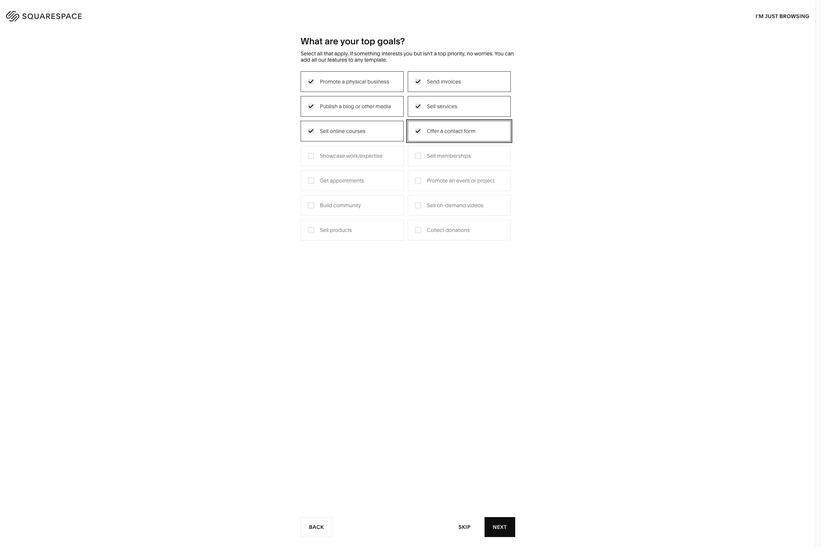 Task type: locate. For each thing, give the bounding box(es) containing it.
media & podcasts
[[325, 125, 369, 132]]

courses
[[347, 128, 366, 134]]

events
[[325, 136, 342, 143]]

promote an event or project
[[427, 177, 495, 184]]

sell for sell on-demand videos
[[427, 202, 436, 209]]

sell left on-
[[427, 202, 436, 209]]

online
[[330, 128, 345, 134]]

i'm just browsing link
[[757, 6, 811, 26]]

weddings
[[325, 147, 350, 154]]

animals
[[426, 114, 445, 120]]

top right isn't at the top right of page
[[439, 50, 447, 57]]

community
[[247, 136, 276, 143]]

that
[[324, 50, 333, 57]]

dario
[[309, 524, 328, 532]]

send
[[427, 78, 440, 85]]

or right event
[[472, 177, 477, 184]]

select
[[301, 50, 316, 57]]

sell
[[427, 103, 436, 110], [320, 128, 329, 134], [427, 153, 436, 159], [427, 202, 436, 209], [320, 227, 329, 234]]

& for non-
[[277, 136, 280, 143]]

log             in link
[[788, 11, 807, 18]]

next
[[493, 524, 507, 531]]

fitness
[[403, 125, 421, 132]]

home & decor
[[403, 103, 439, 109]]

real estate & properties link
[[325, 158, 391, 165]]

just
[[766, 13, 779, 19]]

or
[[356, 103, 361, 110], [472, 177, 477, 184]]

a for offer a contact form
[[441, 128, 444, 134]]

or for blog
[[356, 103, 361, 110]]

top up something
[[361, 36, 376, 47]]

a for promote a physical business
[[342, 78, 345, 85]]

videos
[[468, 202, 484, 209]]

promote for promote a physical business
[[320, 78, 341, 85]]

worries.
[[475, 50, 494, 57]]

log
[[788, 11, 800, 18]]

physical
[[346, 78, 367, 85]]

& right the nature
[[421, 114, 424, 120]]

sell up events
[[320, 128, 329, 134]]

sell up animals
[[427, 103, 436, 110]]

estate
[[337, 158, 352, 165]]

sell left products
[[320, 227, 329, 234]]

promote for promote an event or project
[[427, 177, 448, 184]]

1 vertical spatial or
[[472, 177, 477, 184]]

0 horizontal spatial or
[[356, 103, 361, 110]]

a left blog
[[339, 103, 342, 110]]

publish a blog or other media
[[320, 103, 391, 110]]

sell left "memberships"
[[427, 153, 436, 159]]

top
[[361, 36, 376, 47], [439, 50, 447, 57]]

community
[[334, 202, 361, 209]]

a right isn't at the top right of page
[[434, 50, 437, 57]]

build
[[320, 202, 333, 209]]

event
[[457, 177, 470, 184]]

back
[[309, 524, 324, 531]]

1 vertical spatial promote
[[427, 177, 448, 184]]

0 vertical spatial top
[[361, 36, 376, 47]]

sell services
[[427, 103, 458, 110]]

1 horizontal spatial promote
[[427, 177, 448, 184]]

1 horizontal spatial top
[[439, 50, 447, 57]]

add
[[301, 56, 311, 63]]

goals?
[[378, 36, 405, 47]]

no
[[467, 50, 474, 57]]

promote a physical business
[[320, 78, 390, 85]]

or for event
[[472, 177, 477, 184]]

features
[[328, 56, 348, 63]]

services
[[437, 103, 458, 110]]

a left the physical
[[342, 78, 345, 85]]

apply.
[[335, 50, 349, 57]]

showcase work/expertise
[[320, 153, 383, 159]]

in
[[801, 11, 807, 18]]

all left our in the left top of the page
[[312, 56, 317, 63]]

promote down features
[[320, 78, 341, 85]]

promote left an
[[427, 177, 448, 184]]

community & non-profits
[[247, 136, 309, 143]]

restaurants
[[325, 114, 354, 120]]

& for animals
[[421, 114, 424, 120]]

showcase
[[320, 153, 345, 159]]

skip button
[[451, 517, 479, 538]]

0 vertical spatial or
[[356, 103, 361, 110]]

or right blog
[[356, 103, 361, 110]]

a
[[434, 50, 437, 57], [342, 78, 345, 85], [339, 103, 342, 110], [441, 128, 444, 134]]

if
[[350, 50, 353, 57]]

real
[[325, 158, 336, 165]]

build community
[[320, 202, 361, 209]]

travel link
[[325, 103, 347, 109]]

& for podcasts
[[342, 125, 345, 132]]

get appointments
[[320, 177, 364, 184]]

1 horizontal spatial or
[[472, 177, 477, 184]]

& right media
[[342, 125, 345, 132]]

& right home
[[420, 103, 423, 109]]

donations
[[446, 227, 470, 234]]

0 vertical spatial promote
[[320, 78, 341, 85]]

media & podcasts link
[[325, 125, 376, 132]]

&
[[420, 103, 423, 109], [421, 114, 424, 120], [342, 125, 345, 132], [277, 136, 280, 143], [354, 158, 357, 165]]

non-
[[282, 136, 294, 143]]

log             in
[[788, 11, 807, 18]]

all
[[317, 50, 323, 57], [312, 56, 317, 63]]

are
[[325, 36, 339, 47]]

media
[[325, 125, 341, 132]]

a right offer on the top of the page
[[441, 128, 444, 134]]

0 horizontal spatial promote
[[320, 78, 341, 85]]

a for publish a blog or other media
[[339, 103, 342, 110]]

sell for sell products
[[320, 227, 329, 234]]

0 horizontal spatial top
[[361, 36, 376, 47]]

sell for sell online courses
[[320, 128, 329, 134]]

& right estate
[[354, 158, 357, 165]]

sell for sell memberships
[[427, 153, 436, 159]]

& left non-
[[277, 136, 280, 143]]



Task type: describe. For each thing, give the bounding box(es) containing it.
work/expertise
[[347, 153, 383, 159]]

on-
[[437, 202, 446, 209]]

nature
[[403, 114, 420, 120]]

business
[[368, 78, 390, 85]]

fitness link
[[403, 125, 428, 132]]

sell products
[[320, 227, 352, 234]]

events link
[[325, 136, 349, 143]]

interests
[[382, 50, 403, 57]]

but
[[414, 50, 422, 57]]

a inside what are your top goals? select all that apply. if something interests you but isn't a top priority, no worries. you can add all our features to any template.
[[434, 50, 437, 57]]

home
[[403, 103, 418, 109]]

offer a contact form
[[427, 128, 476, 134]]

community & non-profits link
[[247, 136, 316, 143]]

media
[[376, 103, 391, 110]]

other
[[362, 103, 375, 110]]

back button
[[301, 518, 333, 538]]

any
[[355, 56, 363, 63]]

form
[[465, 128, 476, 134]]

sell online courses
[[320, 128, 366, 134]]

products
[[330, 227, 352, 234]]

podcasts
[[347, 125, 369, 132]]

what are your top goals? select all that apply. if something interests you but isn't a top priority, no worries. you can add all our features to any template.
[[301, 36, 514, 63]]

all left that
[[317, 50, 323, 57]]

nature & animals
[[403, 114, 445, 120]]

our
[[319, 56, 327, 63]]

i'm
[[757, 13, 765, 19]]

travel
[[325, 103, 340, 109]]

skip
[[459, 524, 471, 531]]

next button
[[485, 518, 515, 538]]

home & decor link
[[403, 103, 447, 109]]

can
[[505, 50, 514, 57]]

& for decor
[[420, 103, 423, 109]]

squarespace logo link
[[15, 9, 173, 21]]

sell memberships
[[427, 153, 471, 159]]

something
[[355, 50, 381, 57]]

memberships
[[437, 153, 471, 159]]

1 vertical spatial top
[[439, 50, 447, 57]]

get
[[320, 177, 329, 184]]

your
[[341, 36, 359, 47]]

offer
[[427, 128, 439, 134]]

send invoices
[[427, 78, 462, 85]]

squarespace logo image
[[15, 9, 97, 21]]

sell on-demand videos
[[427, 202, 484, 209]]

what
[[301, 36, 323, 47]]

profits
[[294, 136, 309, 143]]

demand
[[446, 202, 466, 209]]

publish
[[320, 103, 338, 110]]

invoices
[[441, 78, 462, 85]]

sell for sell services
[[427, 103, 436, 110]]

priority,
[[448, 50, 466, 57]]

nature & animals link
[[403, 114, 453, 120]]

contact
[[445, 128, 463, 134]]

isn't
[[423, 50, 433, 57]]

i'm just browsing
[[757, 13, 811, 19]]

project
[[478, 177, 495, 184]]

to
[[349, 56, 354, 63]]

collect donations
[[427, 227, 470, 234]]

you
[[495, 50, 504, 57]]

properties
[[358, 158, 383, 165]]

template.
[[365, 56, 388, 63]]

decor
[[424, 103, 439, 109]]

collect
[[427, 227, 445, 234]]

an
[[450, 177, 456, 184]]

you
[[404, 50, 413, 57]]

real estate & properties
[[325, 158, 383, 165]]

browsing
[[780, 13, 811, 19]]



Task type: vqa. For each thing, say whether or not it's contained in the screenshot.
top
yes



